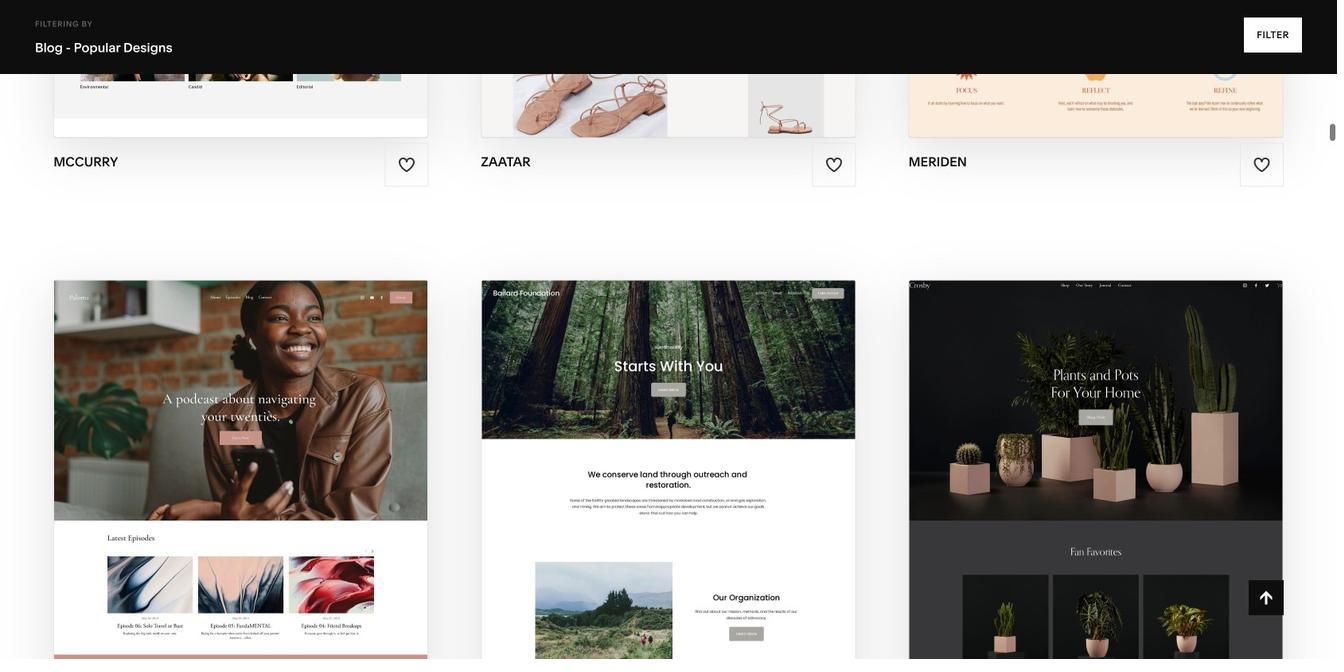 Task type: describe. For each thing, give the bounding box(es) containing it.
bailard image
[[482, 280, 856, 659]]

paloma image
[[54, 280, 428, 659]]

add meriden to your favorites list image
[[1253, 156, 1271, 174]]

back to top image
[[1258, 589, 1275, 607]]

add zaatar to your favorites list image
[[826, 156, 843, 174]]

mccurry image
[[54, 0, 428, 137]]

crosby image
[[910, 280, 1283, 659]]

add mccurry to your favorites list image
[[398, 156, 416, 174]]

zaatar image
[[482, 0, 856, 137]]



Task type: vqa. For each thing, say whether or not it's contained in the screenshot.
Back to top ICON on the bottom right of page
yes



Task type: locate. For each thing, give the bounding box(es) containing it.
meriden image
[[910, 0, 1283, 137]]



